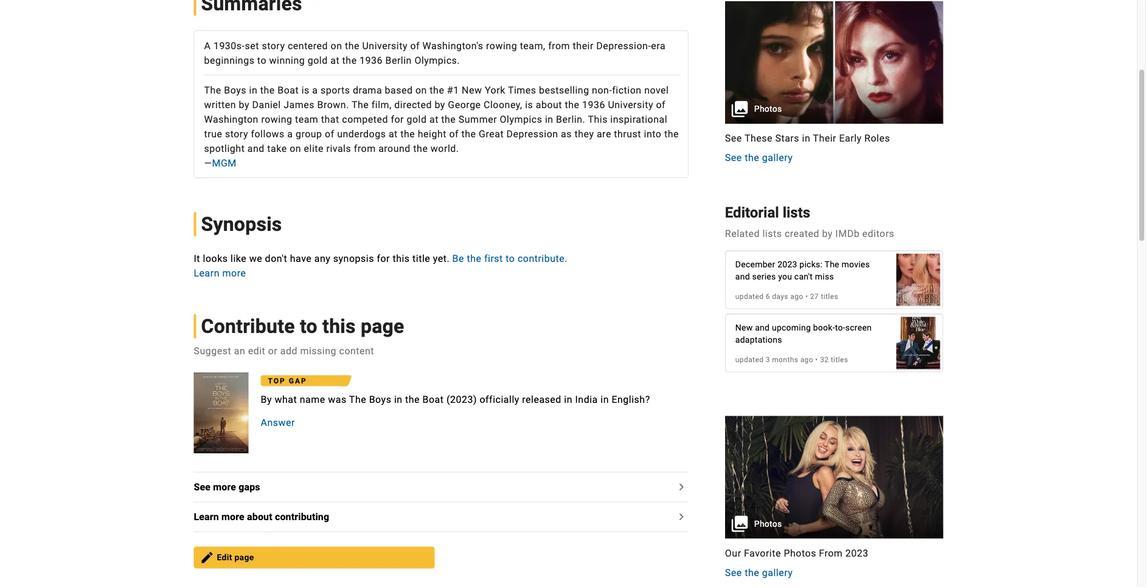 Task type: describe. For each thing, give the bounding box(es) containing it.
learn inside button
[[194, 512, 219, 523]]

inspirational
[[611, 113, 668, 125]]

1 horizontal spatial boat
[[423, 394, 444, 406]]

or
[[268, 345, 278, 357]]

gallery for favorite
[[762, 568, 793, 579]]

taylor zakhar perez and nicholas galitzine in red, white & royal blue (2023) image
[[897, 311, 941, 376]]

released
[[522, 394, 562, 406]]

the inside the december 2023 picks: the movies and series you can't miss
[[825, 260, 840, 270]]

the down the 'height'
[[413, 143, 428, 154]]

the down summer
[[462, 128, 476, 140]]

picks:
[[800, 260, 823, 270]]

more inside 'it looks like we don't have any synopsis for this title yet. be the first to contribute. learn more'
[[222, 267, 246, 279]]

this
[[588, 113, 608, 125]]

2 horizontal spatial by
[[822, 228, 833, 240]]

synopsis link
[[194, 212, 305, 237]]

of inside a 1930s-set story centered on the university of washington's rowing team, from their depression-era beginnings to winning gold at the 1936 berlin olympics.
[[410, 40, 420, 51]]

stars
[[776, 133, 800, 144]]

that
[[321, 113, 339, 125]]

looks
[[203, 253, 228, 264]]

roles
[[865, 133, 890, 144]]

and inside the boys in the boat is a sports drama based on the #1 new york times bestselling non-fiction novel written by daniel james brown. the film, directed by george clooney, is about the 1936 university of washington rowing team that competed for gold at the summer olympics in berlin. this inspirational true story follows a group of underdogs at the height of the great depression as they are thrust into the spotlight and take on elite rivals from around the world. — mgm
[[248, 143, 265, 154]]

updated 3 months ago • 32 titles
[[736, 356, 849, 364]]

more for about
[[222, 512, 245, 523]]

production art image for their
[[725, 1, 944, 124]]

see these stars in their early roles link
[[725, 131, 944, 146]]

by what name was the boys in the boat (2023) officially released in india in english?
[[261, 394, 650, 406]]

competed
[[342, 113, 388, 125]]

the left '#1'
[[430, 84, 444, 96]]

group containing see these stars in their early roles
[[725, 1, 944, 165]]

george
[[448, 99, 481, 110]]

updated 6 days ago • 27 titles
[[736, 292, 839, 301]]

learn inside 'it looks like we don't have any synopsis for this title yet. be the first to contribute. learn more'
[[194, 267, 220, 279]]

edit
[[248, 345, 266, 357]]

1 horizontal spatial by
[[435, 99, 445, 110]]

have
[[290, 253, 312, 264]]

york
[[485, 84, 506, 96]]

julianne moore and natalie portman in may december (2023) image
[[897, 248, 941, 313]]

1 horizontal spatial a
[[312, 84, 318, 96]]

lists for related
[[763, 228, 782, 240]]

edit page
[[217, 553, 254, 563]]

elite
[[304, 143, 324, 154]]

suggest
[[194, 345, 231, 357]]

a
[[204, 40, 211, 51]]

0 horizontal spatial is
[[302, 84, 310, 96]]

era
[[651, 40, 666, 51]]

of up 'world.'
[[449, 128, 459, 140]]

updated for series
[[736, 292, 764, 301]]

answer
[[261, 417, 295, 429]]

see more gaps button
[[194, 481, 268, 495]]

6
[[766, 292, 770, 301]]

for inside 'it looks like we don't have any synopsis for this title yet. be the first to contribute. learn more'
[[377, 253, 390, 264]]

page inside button
[[235, 553, 254, 563]]

this inside 'it looks like we don't have any synopsis for this title yet. be the first to contribute. learn more'
[[393, 253, 410, 264]]

true
[[204, 128, 222, 140]]

1 vertical spatial on
[[416, 84, 427, 96]]

centered
[[288, 40, 328, 51]]

0 horizontal spatial by
[[239, 99, 250, 110]]

olympics
[[500, 113, 543, 125]]

from inside a 1930s-set story centered on the university of washington's rowing team, from their depression-era beginnings to winning gold at the 1936 berlin olympics.
[[548, 40, 570, 51]]

1 horizontal spatial is
[[525, 99, 533, 110]]

a 1930s-set story centered on the university of washington's rowing team, from their depression-era beginnings to winning gold at the 1936 berlin olympics.
[[204, 40, 666, 66]]

1930s-
[[214, 40, 245, 51]]

0 horizontal spatial on
[[290, 143, 301, 154]]

movies
[[842, 260, 870, 270]]

from inside the boys in the boat is a sports drama based on the #1 new york times bestselling non-fiction novel written by daniel james brown. the film, directed by george clooney, is about the 1936 university of washington rowing team that competed for gold at the summer olympics in berlin. this inspirational true story follows a group of underdogs at the height of the great depression as they are thrust into the spotlight and take on elite rivals from around the world. — mgm
[[354, 143, 376, 154]]

take
[[267, 143, 287, 154]]

editors
[[863, 228, 895, 240]]

0 vertical spatial page
[[361, 315, 404, 338]]

into
[[644, 128, 662, 140]]

the boys in the boat is a sports drama based on the #1 new york times bestselling non-fiction novel written by daniel james brown. the film, directed by george clooney, is about the 1936 university of washington rowing team that competed for gold at the summer olympics in berlin. this inspirational true story follows a group of underdogs at the height of the great depression as they are thrust into the spotlight and take on elite rivals from around the world. — mgm
[[204, 84, 679, 169]]

gold inside a 1930s-set story centered on the university of washington's rowing team, from their depression-era beginnings to winning gold at the 1936 berlin olympics.
[[308, 54, 328, 66]]

and inside new and upcoming book-to-screen adaptations
[[755, 323, 770, 333]]

thrust
[[614, 128, 642, 140]]

edit page button
[[194, 548, 435, 569]]

be the first to contribute. button
[[453, 253, 568, 264]]

group
[[296, 128, 322, 140]]

depression
[[507, 128, 558, 140]]

story inside the boys in the boat is a sports drama based on the #1 new york times bestselling non-fiction novel written by daniel james brown. the film, directed by george clooney, is about the 1936 university of washington rowing team that competed for gold at the summer olympics in berlin. this inspirational true story follows a group of underdogs at the height of the great depression as they are thrust into the spotlight and take on elite rivals from around the world. — mgm
[[225, 128, 248, 140]]

the left the (2023)
[[405, 394, 420, 406]]

their
[[813, 133, 837, 144]]

top
[[268, 377, 286, 386]]

2023 inside the december 2023 picks: the movies and series you can't miss
[[778, 260, 798, 270]]

gaps
[[239, 482, 260, 494]]

contributing
[[275, 512, 329, 523]]

team
[[295, 113, 319, 125]]

27
[[810, 292, 819, 301]]

see for see more gaps button
[[194, 482, 211, 494]]

times
[[508, 84, 537, 96]]

joel edgerton in the boys in the boat (2023) image
[[194, 373, 249, 454]]

james
[[284, 99, 315, 110]]

link image
[[310, 0, 326, 14]]

created
[[785, 228, 820, 240]]

the right the into
[[665, 128, 679, 140]]

synopsis
[[201, 213, 282, 236]]

1 vertical spatial at
[[430, 113, 439, 125]]

1 vertical spatial a
[[287, 128, 293, 140]]

novel
[[645, 84, 669, 96]]

photos for these
[[755, 104, 782, 114]]

summer
[[459, 113, 497, 125]]

photos for favorite
[[755, 520, 782, 530]]

the up the daniel
[[260, 84, 275, 96]]

see the gallery button for favorite
[[725, 566, 793, 581]]

miss
[[815, 272, 834, 282]]

rivals
[[326, 143, 351, 154]]

1 horizontal spatial boys
[[369, 394, 392, 406]]

spotlight
[[204, 143, 245, 154]]

see the gallery button for these
[[725, 151, 793, 165]]

boys inside the boys in the boat is a sports drama based on the #1 new york times bestselling non-fiction novel written by daniel james brown. the film, directed by george clooney, is about the 1936 university of washington rowing team that competed for gold at the summer olympics in berlin. this inspirational true story follows a group of underdogs at the height of the great depression as they are thrust into the spotlight and take on elite rivals from around the world. — mgm
[[224, 84, 247, 96]]

gold inside the boys in the boat is a sports drama based on the #1 new york times bestselling non-fiction novel written by daniel james brown. the film, directed by george clooney, is about the 1936 university of washington rowing team that competed for gold at the summer olympics in berlin. this inspirational true story follows a group of underdogs at the height of the great depression as they are thrust into the spotlight and take on elite rivals from around the world. — mgm
[[407, 113, 427, 125]]

contribute to this page
[[201, 315, 404, 338]]

non-
[[592, 84, 612, 96]]

bestselling
[[539, 84, 590, 96]]

team,
[[520, 40, 546, 51]]

gallery for these
[[762, 152, 793, 164]]

of down novel
[[656, 99, 666, 110]]

was
[[328, 394, 347, 406]]

in inside 'see these stars in their early roles' link
[[802, 133, 811, 144]]

berlin.
[[556, 113, 586, 125]]

the right was
[[349, 394, 366, 406]]

see inside 'see these stars in their early roles' link
[[725, 133, 742, 144]]

rowing inside the boys in the boat is a sports drama based on the #1 new york times bestselling non-fiction novel written by daniel james brown. the film, directed by george clooney, is about the 1936 university of washington rowing team that competed for gold at the summer olympics in berlin. this inspirational true story follows a group of underdogs at the height of the great depression as they are thrust into the spotlight and take on elite rivals from around the world. — mgm
[[261, 113, 292, 125]]

are
[[597, 128, 612, 140]]

more for gaps
[[213, 482, 236, 494]]

we
[[249, 253, 262, 264]]

for inside the boys in the boat is a sports drama based on the #1 new york times bestselling non-fiction novel written by daniel james brown. the film, directed by george clooney, is about the 1936 university of washington rowing team that competed for gold at the summer olympics in berlin. this inspirational true story follows a group of underdogs at the height of the great depression as they are thrust into the spotlight and take on elite rivals from around the world. — mgm
[[391, 113, 404, 125]]

see more gaps
[[194, 482, 260, 494]]

photos link for 2023
[[725, 417, 944, 539]]

at inside a 1930s-set story centered on the university of washington's rowing team, from their depression-era beginnings to winning gold at the 1936 berlin olympics.
[[331, 54, 340, 66]]

and inside the december 2023 picks: the movies and series you can't miss
[[736, 272, 750, 282]]

missing
[[300, 345, 337, 357]]

to inside 'it looks like we don't have any synopsis for this title yet. be the first to contribute. learn more'
[[506, 253, 515, 264]]

can't
[[795, 272, 813, 282]]

upcoming
[[772, 323, 811, 333]]

favorite
[[744, 548, 781, 560]]

screen
[[846, 323, 872, 333]]

1936 inside the boys in the boat is a sports drama based on the #1 new york times bestselling non-fiction novel written by daniel james brown. the film, directed by george clooney, is about the 1936 university of washington rowing team that competed for gold at the summer olympics in berlin. this inspirational true story follows a group of underdogs at the height of the great depression as they are thrust into the spotlight and take on elite rivals from around the world. — mgm
[[582, 99, 606, 110]]

editorial lists
[[725, 204, 811, 222]]

go to see more gaps image
[[674, 481, 689, 495]]

from
[[819, 548, 843, 560]]

the up berlin. on the top of page
[[565, 99, 580, 110]]

learn more about contributing
[[194, 512, 329, 523]]

1 vertical spatial this
[[323, 315, 356, 338]]



Task type: locate. For each thing, give the bounding box(es) containing it.
follows
[[251, 128, 285, 140]]

1 see the gallery from the top
[[725, 152, 793, 164]]

0 vertical spatial see the gallery
[[725, 152, 793, 164]]

titles
[[821, 292, 839, 301], [831, 356, 849, 364]]

#1
[[447, 84, 459, 96]]

to right first
[[506, 253, 515, 264]]

the right be
[[467, 253, 482, 264]]

a
[[312, 84, 318, 96], [287, 128, 293, 140]]

about down gaps
[[247, 512, 273, 523]]

for down directed
[[391, 113, 404, 125]]

0 vertical spatial is
[[302, 84, 310, 96]]

name
[[300, 394, 325, 406]]

edit image
[[200, 551, 215, 566]]

0 horizontal spatial 1936
[[360, 54, 383, 66]]

any
[[314, 253, 331, 264]]

the right the centered
[[345, 40, 360, 51]]

see left these
[[725, 133, 742, 144]]

a left sports
[[312, 84, 318, 96]]

titles right 27
[[821, 292, 839, 301]]

lists for editorial
[[783, 204, 811, 222]]

gold
[[308, 54, 328, 66], [407, 113, 427, 125]]

see the gallery down these
[[725, 152, 793, 164]]

for right synopsis
[[377, 253, 390, 264]]

about inside learn more about contributing button
[[247, 512, 273, 523]]

new
[[462, 84, 482, 96], [736, 323, 753, 333]]

to
[[257, 54, 267, 66], [506, 253, 515, 264], [300, 315, 318, 338]]

drama
[[353, 84, 382, 96]]

updated left 3
[[736, 356, 764, 364]]

1 horizontal spatial 1936
[[582, 99, 606, 110]]

2 see the gallery button from the top
[[725, 566, 793, 581]]

0 horizontal spatial gold
[[308, 54, 328, 66]]

2 horizontal spatial and
[[755, 323, 770, 333]]

rowing up follows
[[261, 113, 292, 125]]

to up missing
[[300, 315, 318, 338]]

1 vertical spatial learn
[[194, 512, 219, 523]]

see the gallery for these
[[725, 152, 793, 164]]

rowing inside a 1930s-set story centered on the university of washington's rowing team, from their depression-era beginnings to winning gold at the 1936 berlin olympics.
[[486, 40, 517, 51]]

1 vertical spatial more
[[213, 482, 236, 494]]

titles right the 32
[[831, 356, 849, 364]]

1 horizontal spatial page
[[361, 315, 404, 338]]

new up george on the top left
[[462, 84, 482, 96]]

1 horizontal spatial story
[[262, 40, 285, 51]]

production art image for 2023
[[725, 417, 944, 539]]

1 vertical spatial rowing
[[261, 113, 292, 125]]

photos group for their
[[725, 1, 944, 124]]

group containing our favorite photos from 2023
[[725, 417, 944, 581]]

imdb
[[836, 228, 860, 240]]

it looks like we don't have any synopsis for this title yet. be the first to contribute. learn more
[[194, 253, 568, 279]]

and down follows
[[248, 143, 265, 154]]

see the gallery button down favorite
[[725, 566, 793, 581]]

1 vertical spatial updated
[[736, 356, 764, 364]]

1 vertical spatial see the gallery button
[[725, 566, 793, 581]]

0 vertical spatial photos
[[755, 104, 782, 114]]

1 vertical spatial from
[[354, 143, 376, 154]]

0 vertical spatial university
[[362, 40, 408, 51]]

related
[[725, 228, 760, 240]]

on right take
[[290, 143, 301, 154]]

boat up the james
[[278, 84, 299, 96]]

1936 up this
[[582, 99, 606, 110]]

0 vertical spatial more
[[222, 267, 246, 279]]

world.
[[431, 143, 459, 154]]

for
[[391, 113, 404, 125], [377, 253, 390, 264]]

the up the miss
[[825, 260, 840, 270]]

more left gaps
[[213, 482, 236, 494]]

see the gallery
[[725, 152, 793, 164], [725, 568, 793, 579]]

the inside 'it looks like we don't have any synopsis for this title yet. be the first to contribute. learn more'
[[467, 253, 482, 264]]

1 vertical spatial photos link
[[725, 417, 944, 539]]

book-
[[814, 323, 835, 333]]

page up content
[[361, 315, 404, 338]]

university down the fiction
[[608, 99, 654, 110]]

0 vertical spatial about
[[536, 99, 562, 110]]

0 horizontal spatial a
[[287, 128, 293, 140]]

1 gallery from the top
[[762, 152, 793, 164]]

0 vertical spatial 1936
[[360, 54, 383, 66]]

2023 right the from
[[846, 548, 869, 560]]

fiction
[[612, 84, 642, 96]]

1 horizontal spatial this
[[393, 253, 410, 264]]

0 horizontal spatial university
[[362, 40, 408, 51]]

lists up created
[[783, 204, 811, 222]]

first
[[484, 253, 503, 264]]

2 gallery from the top
[[762, 568, 793, 579]]

lists
[[783, 204, 811, 222], [763, 228, 782, 240]]

1 horizontal spatial about
[[536, 99, 562, 110]]

2023 up you
[[778, 260, 798, 270]]

photos inside "link"
[[784, 548, 817, 560]]

0 vertical spatial story
[[262, 40, 285, 51]]

0 vertical spatial ago
[[791, 292, 804, 301]]

0 vertical spatial a
[[312, 84, 318, 96]]

university up berlin
[[362, 40, 408, 51]]

by up washington
[[239, 99, 250, 110]]

0 vertical spatial learn
[[194, 267, 220, 279]]

2023 inside "link"
[[846, 548, 869, 560]]

titles for book-
[[831, 356, 849, 364]]

days
[[772, 292, 789, 301]]

gap
[[289, 377, 307, 386]]

0 vertical spatial boys
[[224, 84, 247, 96]]

0 vertical spatial photos link
[[725, 1, 944, 124]]

is
[[302, 84, 310, 96], [525, 99, 533, 110]]

our
[[725, 548, 742, 560]]

the down these
[[745, 152, 760, 164]]

1 horizontal spatial new
[[736, 323, 753, 333]]

gold down the centered
[[308, 54, 328, 66]]

photos up these
[[755, 104, 782, 114]]

university inside a 1930s-set story centered on the university of washington's rowing team, from their depression-era beginnings to winning gold at the 1936 berlin olympics.
[[362, 40, 408, 51]]

1 vertical spatial gold
[[407, 113, 427, 125]]

gallery down favorite
[[762, 568, 793, 579]]

32
[[820, 356, 829, 364]]

see for the see the gallery button for these
[[725, 152, 742, 164]]

1 vertical spatial gallery
[[762, 568, 793, 579]]

1 vertical spatial group
[[725, 417, 944, 581]]

2 learn from the top
[[194, 512, 219, 523]]

to down set
[[257, 54, 267, 66]]

at up sports
[[331, 54, 340, 66]]

1 updated from the top
[[736, 292, 764, 301]]

december
[[736, 260, 776, 270]]

0 vertical spatial lists
[[783, 204, 811, 222]]

photos link for their
[[725, 1, 944, 124]]

learn down looks on the top of the page
[[194, 267, 220, 279]]

their
[[573, 40, 594, 51]]

0 vertical spatial group
[[725, 1, 944, 165]]

1 horizontal spatial •
[[816, 356, 818, 364]]

beginnings
[[204, 54, 255, 66]]

0 horizontal spatial 2023
[[778, 260, 798, 270]]

winning
[[269, 54, 305, 66]]

0 vertical spatial on
[[331, 40, 342, 51]]

see down our
[[725, 568, 742, 579]]

1 vertical spatial see the gallery
[[725, 568, 793, 579]]

early
[[840, 133, 862, 144]]

1 learn from the top
[[194, 267, 220, 279]]

this up content
[[323, 315, 356, 338]]

(2023)
[[447, 394, 477, 406]]

2 group from the top
[[725, 417, 944, 581]]

university
[[362, 40, 408, 51], [608, 99, 654, 110]]

by left imdb
[[822, 228, 833, 240]]

0 vertical spatial this
[[393, 253, 410, 264]]

2 vertical spatial to
[[300, 315, 318, 338]]

1 vertical spatial lists
[[763, 228, 782, 240]]

and up 'adaptations'
[[755, 323, 770, 333]]

about
[[536, 99, 562, 110], [247, 512, 273, 523]]

learn down see more gaps
[[194, 512, 219, 523]]

the down george on the top left
[[441, 113, 456, 125]]

0 horizontal spatial story
[[225, 128, 248, 140]]

1 vertical spatial for
[[377, 253, 390, 264]]

0 vertical spatial 2023
[[778, 260, 798, 270]]

adaptations
[[736, 335, 782, 345]]

an
[[234, 345, 245, 357]]

—
[[204, 157, 212, 169]]

see the gallery down favorite
[[725, 568, 793, 579]]

the up sports
[[342, 54, 357, 66]]

by left george on the top left
[[435, 99, 445, 110]]

0 vertical spatial for
[[391, 113, 404, 125]]

1 vertical spatial photos group
[[725, 417, 944, 539]]

contribute.
[[518, 253, 568, 264]]

2 photos link from the top
[[725, 417, 944, 539]]

learn
[[194, 267, 220, 279], [194, 512, 219, 523]]

1936 inside a 1930s-set story centered on the university of washington's rowing team, from their depression-era beginnings to winning gold at the 1936 berlin olympics.
[[360, 54, 383, 66]]

0 horizontal spatial page
[[235, 553, 254, 563]]

page right the edit
[[235, 553, 254, 563]]

photos group
[[725, 1, 944, 124], [725, 417, 944, 539]]

1 horizontal spatial at
[[389, 128, 398, 140]]

1 vertical spatial page
[[235, 553, 254, 563]]

1 production art image from the top
[[725, 1, 944, 124]]

brown.
[[317, 99, 349, 110]]

0 horizontal spatial and
[[248, 143, 265, 154]]

1 vertical spatial about
[[247, 512, 273, 523]]

1 see the gallery button from the top
[[725, 151, 793, 165]]

0 vertical spatial rowing
[[486, 40, 517, 51]]

on inside a 1930s-set story centered on the university of washington's rowing team, from their depression-era beginnings to winning gold at the 1936 berlin olympics.
[[331, 40, 342, 51]]

the down favorite
[[745, 568, 760, 579]]

months
[[772, 356, 799, 364]]

more down like
[[222, 267, 246, 279]]

boys right was
[[369, 394, 392, 406]]

is up the james
[[302, 84, 310, 96]]

this left title
[[393, 253, 410, 264]]

titles for the
[[821, 292, 839, 301]]

updated left 6
[[736, 292, 764, 301]]

yet.
[[433, 253, 450, 264]]

2 vertical spatial at
[[389, 128, 398, 140]]

1 vertical spatial boat
[[423, 394, 444, 406]]

december 2023 picks: the movies and series you can't miss
[[736, 260, 870, 282]]

0 vertical spatial titles
[[821, 292, 839, 301]]

1 horizontal spatial to
[[300, 315, 318, 338]]

boat
[[278, 84, 299, 96], [423, 394, 444, 406]]

new inside new and upcoming book-to-screen adaptations
[[736, 323, 753, 333]]

see up editorial at the top
[[725, 152, 742, 164]]

by
[[239, 99, 250, 110], [435, 99, 445, 110], [822, 228, 833, 240]]

0 vertical spatial see the gallery button
[[725, 151, 793, 165]]

rowing left team,
[[486, 40, 517, 51]]

gallery
[[762, 152, 793, 164], [762, 568, 793, 579]]

depression-
[[597, 40, 651, 51]]

see inside see more gaps button
[[194, 482, 211, 494]]

the up around on the left
[[401, 128, 415, 140]]

boys up 'written' at the top of the page
[[224, 84, 247, 96]]

0 vertical spatial updated
[[736, 292, 764, 301]]

of up berlin
[[410, 40, 420, 51]]

1 vertical spatial and
[[736, 272, 750, 282]]

1 group from the top
[[725, 1, 944, 165]]

top gap
[[268, 377, 307, 386]]

it
[[194, 253, 200, 264]]

1 vertical spatial is
[[525, 99, 533, 110]]

at up around on the left
[[389, 128, 398, 140]]

updated for adaptations
[[736, 356, 764, 364]]

0 vertical spatial gallery
[[762, 152, 793, 164]]

is down times
[[525, 99, 533, 110]]

boat left the (2023)
[[423, 394, 444, 406]]

on
[[331, 40, 342, 51], [416, 84, 427, 96], [290, 143, 301, 154]]

washington
[[204, 113, 259, 125]]

editorial
[[725, 204, 779, 222]]

be
[[453, 253, 464, 264]]

as
[[561, 128, 572, 140]]

1 horizontal spatial for
[[391, 113, 404, 125]]

• for picks:
[[806, 292, 808, 301]]

boat inside the boys in the boat is a sports drama based on the #1 new york times bestselling non-fiction novel written by daniel james brown. the film, directed by george clooney, is about the 1936 university of washington rowing team that competed for gold at the summer olympics in berlin. this inspirational true story follows a group of underdogs at the height of the great depression as they are thrust into the spotlight and take on elite rivals from around the world. — mgm
[[278, 84, 299, 96]]

0 vertical spatial gold
[[308, 54, 328, 66]]

2 updated from the top
[[736, 356, 764, 364]]

• left the 32
[[816, 356, 818, 364]]

1 vertical spatial ago
[[801, 356, 814, 364]]

2 photos group from the top
[[725, 417, 944, 539]]

ago left the 32
[[801, 356, 814, 364]]

2 vertical spatial and
[[755, 323, 770, 333]]

1 vertical spatial university
[[608, 99, 654, 110]]

ago for upcoming
[[801, 356, 814, 364]]

0 horizontal spatial from
[[354, 143, 376, 154]]

they
[[575, 128, 594, 140]]

washington's
[[423, 40, 484, 51]]

story inside a 1930s-set story centered on the university of washington's rowing team, from their depression-era beginnings to winning gold at the 1936 berlin olympics.
[[262, 40, 285, 51]]

0 vertical spatial photos group
[[725, 1, 944, 124]]

from left their
[[548, 40, 570, 51]]

of down that
[[325, 128, 335, 140]]

underdogs
[[337, 128, 386, 140]]

learn more button
[[194, 266, 246, 281]]

daniel
[[252, 99, 281, 110]]

these
[[745, 133, 773, 144]]

2 production art image from the top
[[725, 417, 944, 539]]

clooney,
[[484, 99, 523, 110]]

to-
[[835, 323, 846, 333]]

height
[[418, 128, 447, 140]]

1 horizontal spatial gold
[[407, 113, 427, 125]]

berlin
[[386, 54, 412, 66]]

india
[[575, 394, 598, 406]]

1936
[[360, 54, 383, 66], [582, 99, 606, 110]]

0 horizontal spatial at
[[331, 54, 340, 66]]

gold down directed
[[407, 113, 427, 125]]

ago right days
[[791, 292, 804, 301]]

from down 'underdogs'
[[354, 143, 376, 154]]

0 horizontal spatial boat
[[278, 84, 299, 96]]

1936 left berlin
[[360, 54, 383, 66]]

photos group for 2023
[[725, 417, 944, 539]]

0 vertical spatial at
[[331, 54, 340, 66]]

0 vertical spatial new
[[462, 84, 482, 96]]

to inside a 1930s-set story centered on the university of washington's rowing team, from their depression-era beginnings to winning gold at the 1936 berlin olympics.
[[257, 54, 267, 66]]

• for upcoming
[[816, 356, 818, 364]]

series
[[753, 272, 776, 282]]

0 horizontal spatial new
[[462, 84, 482, 96]]

title
[[413, 253, 430, 264]]

don't
[[265, 253, 287, 264]]

see the gallery for favorite
[[725, 568, 793, 579]]

2 vertical spatial photos
[[784, 548, 817, 560]]

1 vertical spatial titles
[[831, 356, 849, 364]]

see the gallery button down these
[[725, 151, 793, 165]]

university inside the boys in the boat is a sports drama based on the #1 new york times bestselling non-fiction novel written by daniel james brown. the film, directed by george clooney, is about the 1936 university of washington rowing team that competed for gold at the summer olympics in berlin. this inspirational true story follows a group of underdogs at the height of the great depression as they are thrust into the spotlight and take on elite rivals from around the world. — mgm
[[608, 99, 654, 110]]

a left 'group'
[[287, 128, 293, 140]]

1 horizontal spatial on
[[331, 40, 342, 51]]

photos left the from
[[784, 548, 817, 560]]

more down see more gaps button
[[222, 512, 245, 523]]

1 vertical spatial boys
[[369, 394, 392, 406]]

2 vertical spatial more
[[222, 512, 245, 523]]

lists down editorial lists at top right
[[763, 228, 782, 240]]

by
[[261, 394, 272, 406]]

at up the 'height'
[[430, 113, 439, 125]]

see the gallery button
[[725, 151, 793, 165], [725, 566, 793, 581]]

2 vertical spatial on
[[290, 143, 301, 154]]

1 horizontal spatial university
[[608, 99, 654, 110]]

1 vertical spatial new
[[736, 323, 753, 333]]

see for the see the gallery button related to favorite
[[725, 568, 742, 579]]

story down washington
[[225, 128, 248, 140]]

0 horizontal spatial boys
[[224, 84, 247, 96]]

about inside the boys in the boat is a sports drama based on the #1 new york times bestselling non-fiction novel written by daniel james brown. the film, directed by george clooney, is about the 1936 university of washington rowing team that competed for gold at the summer olympics in berlin. this inspirational true story follows a group of underdogs at the height of the great depression as they are thrust into the spotlight and take on elite rivals from around the world. — mgm
[[536, 99, 562, 110]]

1 photos link from the top
[[725, 1, 944, 124]]

go to learn more about contributing image
[[674, 510, 689, 525]]

on up directed
[[416, 84, 427, 96]]

the up 'written' at the top of the page
[[204, 84, 221, 96]]

about down bestselling at the top of the page
[[536, 99, 562, 110]]

ago for picks:
[[791, 292, 804, 301]]

gallery down stars
[[762, 152, 793, 164]]

officially
[[480, 394, 520, 406]]

written
[[204, 99, 236, 110]]

1 vertical spatial 2023
[[846, 548, 869, 560]]

• left 27
[[806, 292, 808, 301]]

story up winning
[[262, 40, 285, 51]]

photos up favorite
[[755, 520, 782, 530]]

sports
[[321, 84, 350, 96]]

1 horizontal spatial rowing
[[486, 40, 517, 51]]

on right the centered
[[331, 40, 342, 51]]

3
[[766, 356, 770, 364]]

see left gaps
[[194, 482, 211, 494]]

1 photos group from the top
[[725, 1, 944, 124]]

group
[[725, 1, 944, 165], [725, 417, 944, 581]]

new inside the boys in the boat is a sports drama based on the #1 new york times bestselling non-fiction novel written by daniel james brown. the film, directed by george clooney, is about the 1936 university of washington rowing team that competed for gold at the summer olympics in berlin. this inspirational true story follows a group of underdogs at the height of the great depression as they are thrust into the spotlight and take on elite rivals from around the world. — mgm
[[462, 84, 482, 96]]

0 vertical spatial boat
[[278, 84, 299, 96]]

2 see the gallery from the top
[[725, 568, 793, 579]]

0 horizontal spatial to
[[257, 54, 267, 66]]

and down december
[[736, 272, 750, 282]]

new up 'adaptations'
[[736, 323, 753, 333]]

the up the "competed"
[[352, 99, 369, 110]]

1 vertical spatial •
[[816, 356, 818, 364]]

production art image
[[725, 1, 944, 124], [725, 417, 944, 539]]

0 horizontal spatial about
[[247, 512, 273, 523]]



Task type: vqa. For each thing, say whether or not it's contained in the screenshot.
Napoleon image at left
no



